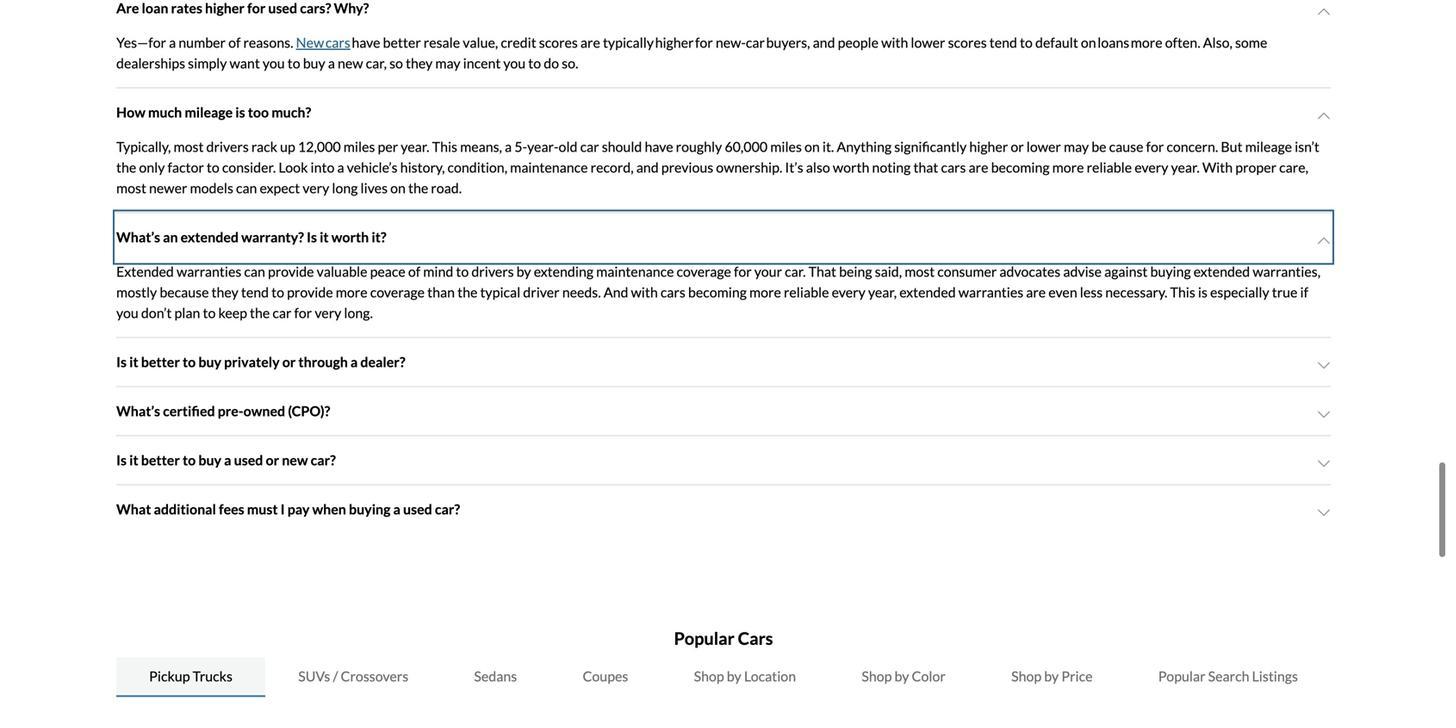 Task type: vqa. For each thing, say whether or not it's contained in the screenshot.
60,000
yes



Task type: locate. For each thing, give the bounding box(es) containing it.
2 horizontal spatial shop
[[1012, 668, 1042, 685]]

worth down anything
[[833, 159, 870, 176]]

popular search listings
[[1159, 668, 1299, 685]]

0 vertical spatial worth
[[833, 159, 870, 176]]

0 horizontal spatial every
[[832, 284, 866, 301]]

3 chevron down image from the top
[[1318, 359, 1332, 373]]

1 shop from the left
[[694, 668, 725, 685]]

or left 'through'
[[282, 354, 296, 371]]

this inside "typically, most drivers rack up 12,000 miles per year. this means, a 5-year-old car should have roughly 60,000 miles on it. anything significantly higher or lower may be cause for concern. but mileage isn't the only factor to consider. look into a vehicle's history, condition, maintenance record, and previous ownership. it's also worth noting that cars are becoming more reliable every year. with proper care, most newer models can expect very long lives on the road."
[[432, 138, 458, 155]]

0 horizontal spatial car?
[[311, 452, 336, 469]]

a down pre-
[[224, 452, 231, 469]]

tend left default
[[990, 34, 1018, 51]]

warranties
[[177, 263, 242, 280], [959, 284, 1024, 301]]

most down only
[[116, 180, 146, 196]]

0 horizontal spatial tend
[[241, 284, 269, 301]]

to up models
[[207, 159, 220, 176]]

0 vertical spatial most
[[174, 138, 204, 155]]

it inside "is it better to buy a used or new car?" dropdown button
[[129, 452, 138, 469]]

may left be at the right
[[1064, 138, 1089, 155]]

0 vertical spatial new
[[338, 55, 363, 72]]

or
[[1011, 138, 1024, 155], [282, 354, 296, 371], [266, 452, 279, 469]]

0 vertical spatial year.
[[401, 138, 430, 155]]

1 vertical spatial chevron down image
[[1318, 457, 1332, 471]]

1 vertical spatial maintenance
[[596, 263, 674, 280]]

against
[[1105, 263, 1148, 280]]

to down warranty? in the left top of the page
[[272, 284, 284, 301]]

necessary.
[[1106, 284, 1168, 301]]

it inside "is it better to buy privately or through a dealer?" dropdown button
[[129, 354, 138, 371]]

0 horizontal spatial drivers
[[206, 138, 249, 155]]

0 vertical spatial is
[[236, 104, 245, 121]]

proper
[[1236, 159, 1277, 176]]

i
[[281, 501, 285, 518]]

drivers inside "typically, most drivers rack up 12,000 miles per year. this means, a 5-year-old car should have roughly 60,000 miles on it. anything significantly higher or lower may be cause for concern. but mileage isn't the only factor to consider. look into a vehicle's history, condition, maintenance record, and previous ownership. it's also worth noting that cars are becoming more reliable every year. with proper care, most newer models can expect very long lives on the road."
[[206, 138, 249, 155]]

it.
[[823, 138, 835, 155]]

by left price
[[1045, 668, 1059, 685]]

a right when
[[393, 501, 401, 518]]

you down mostly
[[116, 305, 139, 321]]

chevron down image
[[1318, 234, 1332, 248], [1318, 457, 1332, 471], [1318, 506, 1332, 520]]

lower right "people" on the top right of the page
[[911, 34, 946, 51]]

value,
[[463, 34, 498, 51]]

often.
[[1166, 34, 1201, 51]]

can inside "typically, most drivers rack up 12,000 miles per year. this means, a 5-year-old car should have roughly 60,000 miles on it. anything significantly higher or lower may be cause for concern. but mileage isn't the only factor to consider. look into a vehicle's history, condition, maintenance record, and previous ownership. it's also worth noting that cars are becoming more reliable every year. with proper care, most newer models can expect very long lives on the road."
[[236, 180, 257, 196]]

for inside "typically, most drivers rack up 12,000 miles per year. this means, a 5-year-old car should have roughly 60,000 miles on it. anything significantly higher or lower may be cause for concern. but mileage isn't the only factor to consider. look into a vehicle's history, condition, maintenance record, and previous ownership. it's also worth noting that cars are becoming more reliable every year. with proper care, most newer models can expect very long lives on the road."
[[1147, 138, 1165, 155]]

mileage inside "typically, most drivers rack up 12,000 miles per year. this means, a 5-year-old car should have roughly 60,000 miles on it. anything significantly higher or lower may be cause for concern. but mileage isn't the only factor to consider. look into a vehicle's history, condition, maintenance record, and previous ownership. it's also worth noting that cars are becoming more reliable every year. with proper care, most newer models can expect very long lives on the road."
[[1246, 138, 1293, 155]]

chevron down image inside what's certified pre-owned (cpo)? dropdown button
[[1318, 408, 1332, 422]]

true
[[1273, 284, 1298, 301]]

/
[[333, 668, 338, 685]]

mileage right much
[[185, 104, 233, 121]]

extended
[[181, 229, 239, 246], [1194, 263, 1251, 280], [900, 284, 956, 301]]

miles up 'it's'
[[771, 138, 802, 155]]

and inside "typically, most drivers rack up 12,000 miles per year. this means, a 5-year-old car should have roughly 60,000 miles on it. anything significantly higher or lower may be cause for concern. but mileage isn't the only factor to consider. look into a vehicle's history, condition, maintenance record, and previous ownership. it's also worth noting that cars are becoming more reliable every year. with proper care, most newer models can expect very long lives on the road."
[[637, 159, 659, 176]]

0 vertical spatial every
[[1135, 159, 1169, 176]]

this inside extended warranties can provide valuable peace of mind to drivers by extending maintenance coverage for your car. that being said, most consumer advocates advise against buying extended warranties, mostly because they tend to provide more coverage than the typical driver needs. and with cars becoming more reliable every year, extended warranties are even less necessary. this is especially true if you don't plan to keep the car for very long.
[[1171, 284, 1196, 301]]

a inside have better resale value, credit scores are typically higher for new-car buyers, and people with lower scores tend to default on loans more often. also, some dealerships simply want you to buy a new car, so they may incent you to do so.
[[328, 55, 335, 72]]

better
[[383, 34, 421, 51], [141, 354, 180, 371], [141, 452, 180, 469]]

1 vertical spatial it
[[129, 354, 138, 371]]

for up 'through'
[[294, 305, 312, 321]]

and down should on the top left
[[637, 159, 659, 176]]

reliable down be at the right
[[1087, 159, 1133, 176]]

1 horizontal spatial or
[[282, 354, 296, 371]]

or down owned
[[266, 452, 279, 469]]

and left "people" on the top right of the page
[[813, 34, 836, 51]]

warranty?
[[241, 229, 304, 246]]

extended down said,
[[900, 284, 956, 301]]

cars inside "typically, most drivers rack up 12,000 miles per year. this means, a 5-year-old car should have roughly 60,000 miles on it. anything significantly higher or lower may be cause for concern. but mileage isn't the only factor to consider. look into a vehicle's history, condition, maintenance record, and previous ownership. it's also worth noting that cars are becoming more reliable every year. with proper care, most newer models can expect very long lives on the road."
[[942, 159, 966, 176]]

1 vertical spatial new
[[282, 452, 308, 469]]

0 horizontal spatial of
[[228, 34, 241, 51]]

drivers
[[206, 138, 249, 155], [472, 263, 514, 280]]

shop down popular cars on the bottom
[[694, 668, 725, 685]]

2 chevron down image from the top
[[1318, 109, 1332, 123]]

of up want
[[228, 34, 241, 51]]

buy for or
[[198, 354, 222, 371]]

dealerships
[[116, 55, 185, 72]]

new cars
[[296, 34, 351, 51]]

of inside extended warranties can provide valuable peace of mind to drivers by extending maintenance coverage for your car. that being said, most consumer advocates advise against buying extended warranties, mostly because they tend to provide more coverage than the typical driver needs. and with cars becoming more reliable every year, extended warranties are even less necessary. this is especially true if you don't plan to keep the car for very long.
[[408, 263, 421, 280]]

popular left search
[[1159, 668, 1206, 685]]

cars inside extended warranties can provide valuable peace of mind to drivers by extending maintenance coverage for your car. that being said, most consumer advocates advise against buying extended warranties, mostly because they tend to provide more coverage than the typical driver needs. and with cars becoming more reliable every year, extended warranties are even less necessary. this is especially true if you don't plan to keep the car for very long.
[[661, 284, 686, 301]]

better up additional
[[141, 452, 180, 469]]

every
[[1135, 159, 1169, 176], [832, 284, 866, 301]]

expect
[[260, 180, 300, 196]]

0 horizontal spatial they
[[212, 284, 239, 301]]

buy
[[303, 55, 326, 72], [198, 354, 222, 371], [198, 452, 222, 469]]

1 scores from the left
[[539, 34, 578, 51]]

2 vertical spatial it
[[129, 452, 138, 469]]

cars right and
[[661, 284, 686, 301]]

0 horizontal spatial with
[[631, 284, 658, 301]]

coverage down peace on the left top of page
[[370, 284, 425, 301]]

buying up necessary.
[[1151, 263, 1192, 280]]

buy down the new cars link
[[303, 55, 326, 72]]

privately
[[224, 354, 280, 371]]

the down 'history,'
[[408, 180, 429, 196]]

worth left it?
[[332, 229, 369, 246]]

chevron down image inside what's an extended warranty? is it worth it? dropdown button
[[1318, 234, 1332, 248]]

when
[[312, 501, 346, 518]]

you inside extended warranties can provide valuable peace of mind to drivers by extending maintenance coverage for your car. that being said, most consumer advocates advise against buying extended warranties, mostly because they tend to provide more coverage than the typical driver needs. and with cars becoming more reliable every year, extended warranties are even less necessary. this is especially true if you don't plan to keep the car for very long.
[[116, 305, 139, 321]]

4 chevron down image from the top
[[1318, 408, 1332, 422]]

maintenance inside extended warranties can provide valuable peace of mind to drivers by extending maintenance coverage for your car. that being said, most consumer advocates advise against buying extended warranties, mostly because they tend to provide more coverage than the typical driver needs. and with cars becoming more reliable every year, extended warranties are even less necessary. this is especially true if you don't plan to keep the car for very long.
[[596, 263, 674, 280]]

becoming inside "typically, most drivers rack up 12,000 miles per year. this means, a 5-year-old car should have roughly 60,000 miles on it. anything significantly higher or lower may be cause for concern. but mileage isn't the only factor to consider. look into a vehicle's history, condition, maintenance record, and previous ownership. it's also worth noting that cars are becoming more reliable every year. with proper care, most newer models can expect very long lives on the road."
[[992, 159, 1050, 176]]

every down the cause
[[1135, 159, 1169, 176]]

said,
[[875, 263, 902, 280]]

0 vertical spatial may
[[436, 55, 461, 72]]

0 vertical spatial and
[[813, 34, 836, 51]]

car
[[581, 138, 599, 155], [273, 305, 292, 321]]

2 miles from the left
[[771, 138, 802, 155]]

1 horizontal spatial reliable
[[1087, 159, 1133, 176]]

1 vertical spatial reliable
[[784, 284, 830, 301]]

by up driver
[[517, 263, 531, 280]]

0 horizontal spatial reliable
[[784, 284, 830, 301]]

better up so
[[383, 34, 421, 51]]

0 vertical spatial on
[[805, 138, 820, 155]]

0 vertical spatial used
[[234, 452, 263, 469]]

warranties up because
[[177, 263, 242, 280]]

consider.
[[222, 159, 276, 176]]

1 vertical spatial worth
[[332, 229, 369, 246]]

can down consider.
[[236, 180, 257, 196]]

1 vertical spatial warranties
[[959, 284, 1024, 301]]

1 vertical spatial buy
[[198, 354, 222, 371]]

every inside extended warranties can provide valuable peace of mind to drivers by extending maintenance coverage for your car. that being said, most consumer advocates advise against buying extended warranties, mostly because they tend to provide more coverage than the typical driver needs. and with cars becoming more reliable every year, extended warranties are even less necessary. this is especially true if you don't plan to keep the car for very long.
[[832, 284, 866, 301]]

by
[[517, 263, 531, 280], [727, 668, 742, 685], [895, 668, 910, 685], [1045, 668, 1059, 685]]

0 vertical spatial popular
[[674, 629, 735, 649]]

1 vertical spatial on
[[390, 180, 406, 196]]

what's certified pre-owned (cpo)? button
[[116, 387, 1332, 436]]

on right "lives"
[[390, 180, 406, 196]]

it inside what's an extended warranty? is it worth it? dropdown button
[[320, 229, 329, 246]]

shop for shop by color
[[862, 668, 892, 685]]

buy down what's certified pre-owned (cpo)? at the bottom of the page
[[198, 452, 222, 469]]

suvs
[[298, 668, 330, 685]]

popular left cars
[[674, 629, 735, 649]]

mileage inside 'dropdown button'
[[185, 104, 233, 121]]

is left especially
[[1199, 284, 1208, 301]]

default
[[1036, 34, 1079, 51]]

year. down concern.
[[1172, 159, 1200, 176]]

if
[[1301, 284, 1309, 301]]

it?
[[372, 229, 387, 246]]

chevron down image for how much mileage is too much?
[[1318, 109, 1332, 123]]

3 shop from the left
[[1012, 668, 1042, 685]]

it for is it better to buy privately or through a dealer?
[[129, 354, 138, 371]]

1 horizontal spatial buying
[[1151, 263, 1192, 280]]

car? inside what additional fees must i pay when buying a used car? dropdown button
[[435, 501, 460, 518]]

it down mostly
[[129, 354, 138, 371]]

much
[[148, 104, 182, 121]]

0 vertical spatial with
[[882, 34, 909, 51]]

by for shop by location
[[727, 668, 742, 685]]

number
[[179, 34, 226, 51]]

the left only
[[116, 159, 136, 176]]

warranties down consumer
[[959, 284, 1024, 301]]

certified
[[163, 403, 215, 420]]

can down the what's an extended warranty? is it worth it?
[[244, 263, 265, 280]]

by left color
[[895, 668, 910, 685]]

2 horizontal spatial are
[[1027, 284, 1046, 301]]

car inside extended warranties can provide valuable peace of mind to drivers by extending maintenance coverage for your car. that being said, most consumer advocates advise against buying extended warranties, mostly because they tend to provide more coverage than the typical driver needs. and with cars becoming more reliable every year, extended warranties are even less necessary. this is especially true if you don't plan to keep the car for very long.
[[273, 305, 292, 321]]

0 horizontal spatial shop
[[694, 668, 725, 685]]

scores
[[539, 34, 578, 51], [949, 34, 987, 51]]

2 horizontal spatial most
[[905, 263, 935, 280]]

1 horizontal spatial mileage
[[1246, 138, 1293, 155]]

this up 'history,'
[[432, 138, 458, 155]]

0 horizontal spatial you
[[116, 305, 139, 321]]

3 chevron down image from the top
[[1318, 506, 1332, 520]]

with right and
[[631, 284, 658, 301]]

2 shop from the left
[[862, 668, 892, 685]]

is it better to buy privately or through a dealer?
[[116, 354, 406, 371]]

with
[[882, 34, 909, 51], [631, 284, 658, 301]]

is it better to buy privately or through a dealer? button
[[116, 338, 1332, 387]]

car,
[[366, 55, 387, 72]]

very inside "typically, most drivers rack up 12,000 miles per year. this means, a 5-year-old car should have roughly 60,000 miles on it. anything significantly higher or lower may be cause for concern. but mileage isn't the only factor to consider. look into a vehicle's history, condition, maintenance record, and previous ownership. it's also worth noting that cars are becoming more reliable every year. with proper care, most newer models can expect very long lives on the road."
[[303, 180, 329, 196]]

very
[[303, 180, 329, 196], [315, 305, 342, 321]]

1 horizontal spatial lower
[[1027, 138, 1062, 155]]

better down don't
[[141, 354, 180, 371]]

you down 'reasons.'
[[263, 55, 285, 72]]

provide down valuable
[[287, 284, 333, 301]]

car right keep
[[273, 305, 292, 321]]

1 what's from the top
[[116, 229, 160, 246]]

maintenance
[[510, 159, 588, 176], [596, 263, 674, 280]]

0 vertical spatial lower
[[911, 34, 946, 51]]

0 vertical spatial this
[[432, 138, 458, 155]]

may down resale
[[436, 55, 461, 72]]

reliable down car. at the right
[[784, 284, 830, 301]]

a right into
[[337, 159, 344, 176]]

1 horizontal spatial used
[[403, 501, 432, 518]]

they right so
[[406, 55, 433, 72]]

0 vertical spatial of
[[228, 34, 241, 51]]

is it better to buy a used or new car?
[[116, 452, 336, 469]]

have inside have better resale value, credit scores are typically higher for new-car buyers, and people with lower scores tend to default on loans more often. also, some dealerships simply want you to buy a new car, so they may incent you to do so.
[[352, 34, 380, 51]]

may inside "typically, most drivers rack up 12,000 miles per year. this means, a 5-year-old car should have roughly 60,000 miles on it. anything significantly higher or lower may be cause for concern. but mileage isn't the only factor to consider. look into a vehicle's history, condition, maintenance record, and previous ownership. it's also worth noting that cars are becoming more reliable every year. with proper care, most newer models can expect very long lives on the road."
[[1064, 138, 1089, 155]]

less
[[1081, 284, 1103, 301]]

should
[[602, 138, 642, 155]]

what's for what's certified pre-owned (cpo)?
[[116, 403, 160, 420]]

chevron down image
[[1318, 5, 1332, 19], [1318, 109, 1332, 123], [1318, 359, 1332, 373], [1318, 408, 1332, 422]]

chevron down image inside what additional fees must i pay when buying a used car? dropdown button
[[1318, 506, 1332, 520]]

0 vertical spatial extended
[[181, 229, 239, 246]]

0 horizontal spatial more
[[336, 284, 368, 301]]

2 vertical spatial chevron down image
[[1318, 506, 1332, 520]]

0 vertical spatial they
[[406, 55, 433, 72]]

2 chevron down image from the top
[[1318, 457, 1332, 471]]

on
[[805, 138, 820, 155], [390, 180, 406, 196]]

to down 'reasons.'
[[288, 55, 300, 72]]

tend up keep
[[241, 284, 269, 301]]

1 horizontal spatial and
[[813, 34, 836, 51]]

0 vertical spatial reliable
[[1087, 159, 1133, 176]]

reliable inside extended warranties can provide valuable peace of mind to drivers by extending maintenance coverage for your car. that being said, most consumer advocates advise against buying extended warranties, mostly because they tend to provide more coverage than the typical driver needs. and with cars becoming more reliable every year, extended warranties are even less necessary. this is especially true if you don't plan to keep the car for very long.
[[784, 284, 830, 301]]

0 vertical spatial buy
[[303, 55, 326, 72]]

this right necessary.
[[1171, 284, 1196, 301]]

1 horizontal spatial every
[[1135, 159, 1169, 176]]

1 vertical spatial buying
[[349, 501, 391, 518]]

very down into
[[303, 180, 329, 196]]

miles up vehicle's
[[344, 138, 375, 155]]

drivers inside extended warranties can provide valuable peace of mind to drivers by extending maintenance coverage for your car. that being said, most consumer advocates advise against buying extended warranties, mostly because they tend to provide more coverage than the typical driver needs. and with cars becoming more reliable every year, extended warranties are even less necessary. this is especially true if you don't plan to keep the car for very long.
[[472, 263, 514, 280]]

they up keep
[[212, 284, 239, 301]]

0 vertical spatial car
[[581, 138, 599, 155]]

buying inside extended warranties can provide valuable peace of mind to drivers by extending maintenance coverage for your car. that being said, most consumer advocates advise against buying extended warranties, mostly because they tend to provide more coverage than the typical driver needs. and with cars becoming more reliable every year, extended warranties are even less necessary. this is especially true if you don't plan to keep the car for very long.
[[1151, 263, 1192, 280]]

isn't
[[1295, 138, 1320, 155]]

0 horizontal spatial mileage
[[185, 104, 233, 121]]

is
[[236, 104, 245, 121], [1199, 284, 1208, 301]]

reliable inside "typically, most drivers rack up 12,000 miles per year. this means, a 5-year-old car should have roughly 60,000 miles on it. anything significantly higher or lower may be cause for concern. but mileage isn't the only factor to consider. look into a vehicle's history, condition, maintenance record, and previous ownership. it's also worth noting that cars are becoming more reliable every year. with proper care, most newer models can expect very long lives on the road."
[[1087, 159, 1133, 176]]

they
[[406, 55, 433, 72], [212, 284, 239, 301]]

1 horizontal spatial cars
[[942, 159, 966, 176]]

becoming down 'higher'
[[992, 159, 1050, 176]]

significantly
[[895, 138, 967, 155]]

newer
[[149, 180, 187, 196]]

coverage down what's an extended warranty? is it worth it? dropdown button
[[677, 263, 732, 280]]

consumer
[[938, 263, 997, 280]]

can
[[236, 180, 257, 196], [244, 263, 265, 280]]

mileage
[[185, 104, 233, 121], [1246, 138, 1293, 155]]

a left the 'dealer?'
[[351, 354, 358, 371]]

0 horizontal spatial maintenance
[[510, 159, 588, 176]]

chevron down image inside how much mileage is too much? 'dropdown button'
[[1318, 109, 1332, 123]]

provide down warranty? in the left top of the page
[[268, 263, 314, 280]]

extended up especially
[[1194, 263, 1251, 280]]

car right old
[[581, 138, 599, 155]]

shop
[[694, 668, 725, 685], [862, 668, 892, 685], [1012, 668, 1042, 685]]

1 horizontal spatial car?
[[435, 501, 460, 518]]

1 horizontal spatial becoming
[[992, 159, 1050, 176]]

lower right 'higher'
[[1027, 138, 1062, 155]]

chevron down image for used
[[1318, 506, 1332, 520]]

record,
[[591, 159, 634, 176]]

1 vertical spatial with
[[631, 284, 658, 301]]

1 vertical spatial better
[[141, 354, 180, 371]]

0 horizontal spatial scores
[[539, 34, 578, 51]]

1 horizontal spatial popular
[[1159, 668, 1206, 685]]

tend inside extended warranties can provide valuable peace of mind to drivers by extending maintenance coverage for your car. that being said, most consumer advocates advise against buying extended warranties, mostly because they tend to provide more coverage than the typical driver needs. and with cars becoming more reliable every year, extended warranties are even less necessary. this is especially true if you don't plan to keep the car for very long.
[[241, 284, 269, 301]]

2 horizontal spatial for
[[1147, 138, 1165, 155]]

are down 'higher'
[[969, 159, 989, 176]]

most up factor
[[174, 138, 204, 155]]

1 vertical spatial drivers
[[472, 263, 514, 280]]

price
[[1062, 668, 1093, 685]]

1 vertical spatial tend
[[241, 284, 269, 301]]

by for shop by color
[[895, 668, 910, 685]]

1 horizontal spatial car
[[581, 138, 599, 155]]

you down the credit
[[504, 55, 526, 72]]

1 vertical spatial used
[[403, 501, 432, 518]]

shop for shop by price
[[1012, 668, 1042, 685]]

2 scores from the left
[[949, 34, 987, 51]]

mostly
[[116, 284, 157, 301]]

0 vertical spatial buying
[[1151, 263, 1192, 280]]

1 horizontal spatial coverage
[[677, 263, 732, 280]]

maintenance down year-
[[510, 159, 588, 176]]

may
[[436, 55, 461, 72], [1064, 138, 1089, 155]]

1 horizontal spatial year.
[[1172, 159, 1200, 176]]

are left typically higher for
[[581, 34, 601, 51]]

mind
[[423, 263, 454, 280]]

0 horizontal spatial buying
[[349, 501, 391, 518]]

a inside "is it better to buy privately or through a dealer?" dropdown button
[[351, 354, 358, 371]]

people
[[838, 34, 879, 51]]

drivers up typical
[[472, 263, 514, 280]]

yes—for
[[116, 34, 166, 51]]

most
[[174, 138, 204, 155], [116, 180, 146, 196], [905, 263, 935, 280]]

most inside extended warranties can provide valuable peace of mind to drivers by extending maintenance coverage for your car. that being said, most consumer advocates advise against buying extended warranties, mostly because they tend to provide more coverage than the typical driver needs. and with cars becoming more reliable every year, extended warranties are even less necessary. this is especially true if you don't plan to keep the car for very long.
[[905, 263, 935, 280]]

with right "people" on the top right of the page
[[882, 34, 909, 51]]

0 horizontal spatial car
[[273, 305, 292, 321]]

mileage up proper
[[1246, 138, 1293, 155]]

car?
[[311, 452, 336, 469], [435, 501, 460, 518]]

1 vertical spatial every
[[832, 284, 866, 301]]

new cars link
[[296, 34, 351, 51]]

what's left the an
[[116, 229, 160, 246]]

0 horizontal spatial new
[[282, 452, 308, 469]]

0 vertical spatial tend
[[990, 34, 1018, 51]]

the right the than
[[458, 284, 478, 301]]

have up car,
[[352, 34, 380, 51]]

1 vertical spatial have
[[645, 138, 674, 155]]

what additional fees must i pay when buying a used car? button
[[116, 486, 1332, 534]]

buy left privately
[[198, 354, 222, 371]]

what's left certified
[[116, 403, 160, 420]]

is for is it better to buy privately or through a dealer?
[[116, 354, 127, 371]]

1 horizontal spatial may
[[1064, 138, 1089, 155]]

new up 'pay'
[[282, 452, 308, 469]]

a left 5-
[[505, 138, 512, 155]]

car.
[[785, 263, 806, 280]]

simply
[[188, 55, 227, 72]]

or right 'higher'
[[1011, 138, 1024, 155]]

typically higher for
[[603, 34, 713, 51]]

chevron down image inside "is it better to buy privately or through a dealer?" dropdown button
[[1318, 359, 1332, 373]]

is inside extended warranties can provide valuable peace of mind to drivers by extending maintenance coverage for your car. that being said, most consumer advocates advise against buying extended warranties, mostly because they tend to provide more coverage than the typical driver needs. and with cars becoming more reliable every year, extended warranties are even less necessary. this is especially true if you don't plan to keep the car for very long.
[[1199, 284, 1208, 301]]

chevron down image inside "is it better to buy a used or new car?" dropdown button
[[1318, 457, 1332, 471]]

is left "too"
[[236, 104, 245, 121]]

extended right the an
[[181, 229, 239, 246]]

location
[[744, 668, 796, 685]]

also
[[806, 159, 831, 176]]

a
[[169, 34, 176, 51], [328, 55, 335, 72], [505, 138, 512, 155], [337, 159, 344, 176], [351, 354, 358, 371], [224, 452, 231, 469], [393, 501, 401, 518]]

becoming down what's an extended warranty? is it worth it? dropdown button
[[689, 284, 747, 301]]

shop left color
[[862, 668, 892, 685]]

1 vertical spatial or
[[282, 354, 296, 371]]

it up valuable
[[320, 229, 329, 246]]

1 horizontal spatial tend
[[990, 34, 1018, 51]]

what
[[116, 501, 151, 518]]

1 horizontal spatial with
[[882, 34, 909, 51]]

what's for what's an extended warranty? is it worth it?
[[116, 229, 160, 246]]

0 horizontal spatial or
[[266, 452, 279, 469]]

new left car,
[[338, 55, 363, 72]]

1 vertical spatial provide
[[287, 284, 333, 301]]

0 horizontal spatial have
[[352, 34, 380, 51]]

0 horizontal spatial miles
[[344, 138, 375, 155]]

chevron down image for what's certified pre-owned (cpo)?
[[1318, 408, 1332, 422]]

1 vertical spatial car
[[273, 305, 292, 321]]

1 horizontal spatial worth
[[833, 159, 870, 176]]

0 vertical spatial drivers
[[206, 138, 249, 155]]

a down the new cars link
[[328, 55, 335, 72]]

valuable
[[317, 263, 368, 280]]

trucks
[[193, 668, 233, 685]]

have
[[352, 34, 380, 51], [645, 138, 674, 155]]

may inside have better resale value, credit scores are typically higher for new-car buyers, and people with lower scores tend to default on loans more often. also, some dealerships simply want you to buy a new car, so they may incent you to do so.
[[436, 55, 461, 72]]

are down advocates
[[1027, 284, 1046, 301]]

have inside "typically, most drivers rack up 12,000 miles per year. this means, a 5-year-old car should have roughly 60,000 miles on it. anything significantly higher or lower may be cause for concern. but mileage isn't the only factor to consider. look into a vehicle's history, condition, maintenance record, and previous ownership. it's also worth noting that cars are becoming more reliable every year. with proper care, most newer models can expect very long lives on the road."
[[645, 138, 674, 155]]

1 horizontal spatial have
[[645, 138, 674, 155]]

1 vertical spatial is
[[1199, 284, 1208, 301]]

miles
[[344, 138, 375, 155], [771, 138, 802, 155]]

buying right when
[[349, 501, 391, 518]]

2 horizontal spatial you
[[504, 55, 526, 72]]

shop for shop by location
[[694, 668, 725, 685]]

1 chevron down image from the top
[[1318, 234, 1332, 248]]

coupes
[[583, 668, 629, 685]]

it up what
[[129, 452, 138, 469]]

chevron down image for is it better to buy privately or through a dealer?
[[1318, 359, 1332, 373]]

0 horizontal spatial extended
[[181, 229, 239, 246]]

very left long.
[[315, 305, 342, 321]]

2 vertical spatial buy
[[198, 452, 222, 469]]

2 what's from the top
[[116, 403, 160, 420]]



Task type: describe. For each thing, give the bounding box(es) containing it.
vehicle's
[[347, 159, 398, 176]]

also,
[[1204, 34, 1233, 51]]

into
[[311, 159, 335, 176]]

typical
[[480, 284, 521, 301]]

look
[[279, 159, 308, 176]]

have better resale value, credit scores are typically higher for new-car buyers, and people with lower scores tend to default on loans more often. also, some dealerships simply want you to buy a new car, so they may incent you to do so.
[[116, 34, 1268, 72]]

1 vertical spatial coverage
[[370, 284, 425, 301]]

especially
[[1211, 284, 1270, 301]]

roughly
[[676, 138, 722, 155]]

a inside what additional fees must i pay when buying a used car? dropdown button
[[393, 501, 401, 518]]

popular for popular cars
[[674, 629, 735, 649]]

means,
[[460, 138, 502, 155]]

it's
[[785, 159, 804, 176]]

reasons.
[[243, 34, 293, 51]]

car inside "typically, most drivers rack up 12,000 miles per year. this means, a 5-year-old car should have roughly 60,000 miles on it. anything significantly higher or lower may be cause for concern. but mileage isn't the only factor to consider. look into a vehicle's history, condition, maintenance record, and previous ownership. it's also worth noting that cars are becoming more reliable every year. with proper care, most newer models can expect very long lives on the road."
[[581, 138, 599, 155]]

much?
[[272, 104, 311, 121]]

to right mind
[[456, 263, 469, 280]]

1 horizontal spatial you
[[263, 55, 285, 72]]

being
[[839, 263, 873, 280]]

1 chevron down image from the top
[[1318, 5, 1332, 19]]

12,000
[[298, 138, 341, 155]]

0 horizontal spatial most
[[116, 180, 146, 196]]

are inside have better resale value, credit scores are typically higher for new-car buyers, and people with lower scores tend to default on loans more often. also, some dealerships simply want you to buy a new car, so they may incent you to do so.
[[581, 34, 601, 51]]

is inside 'dropdown button'
[[236, 104, 245, 121]]

chevron down image for car?
[[1318, 457, 1332, 471]]

very inside extended warranties can provide valuable peace of mind to drivers by extending maintenance coverage for your car. that being said, most consumer advocates advise against buying extended warranties, mostly because they tend to provide more coverage than the typical driver needs. and with cars becoming more reliable every year, extended warranties are even less necessary. this is especially true if you don't plan to keep the car for very long.
[[315, 305, 342, 321]]

more inside "typically, most drivers rack up 12,000 miles per year. this means, a 5-year-old car should have roughly 60,000 miles on it. anything significantly higher or lower may be cause for concern. but mileage isn't the only factor to consider. look into a vehicle's history, condition, maintenance record, and previous ownership. it's also worth noting that cars are becoming more reliable every year. with proper care, most newer models can expect very long lives on the road."
[[1053, 159, 1085, 176]]

with
[[1203, 159, 1233, 176]]

so
[[390, 55, 403, 72]]

used inside dropdown button
[[234, 452, 263, 469]]

yes—for a number of reasons. new cars
[[116, 34, 351, 51]]

new-
[[716, 34, 746, 51]]

driver
[[523, 284, 560, 301]]

with inside have better resale value, credit scores are typically higher for new-car buyers, and people with lower scores tend to default on loans more often. also, some dealerships simply want you to buy a new car, so they may incent you to do so.
[[882, 34, 909, 51]]

what additional fees must i pay when buying a used car?
[[116, 501, 460, 518]]

through
[[299, 354, 348, 371]]

old
[[559, 138, 578, 155]]

be
[[1092, 138, 1107, 155]]

to right "plan"
[[203, 305, 216, 321]]

they inside extended warranties can provide valuable peace of mind to drivers by extending maintenance coverage for your car. that being said, most consumer advocates advise against buying extended warranties, mostly because they tend to provide more coverage than the typical driver needs. and with cars becoming more reliable every year, extended warranties are even less necessary. this is especially true if you don't plan to keep the car for very long.
[[212, 284, 239, 301]]

are inside extended warranties can provide valuable peace of mind to drivers by extending maintenance coverage for your car. that being said, most consumer advocates advise against buying extended warranties, mostly because they tend to provide more coverage than the typical driver needs. and with cars becoming more reliable every year, extended warranties are even less necessary. this is especially true if you don't plan to keep the car for very long.
[[1027, 284, 1046, 301]]

with inside extended warranties can provide valuable peace of mind to drivers by extending maintenance coverage for your car. that being said, most consumer advocates advise against buying extended warranties, mostly because they tend to provide more coverage than the typical driver needs. and with cars becoming more reliable every year, extended warranties are even less necessary. this is especially true if you don't plan to keep the car for very long.
[[631, 284, 658, 301]]

tend inside have better resale value, credit scores are typically higher for new-car buyers, and people with lower scores tend to default on loans more often. also, some dealerships simply want you to buy a new car, so they may incent you to do so.
[[990, 34, 1018, 51]]

1 vertical spatial extended
[[1194, 263, 1251, 280]]

to inside "typically, most drivers rack up 12,000 miles per year. this means, a 5-year-old car should have roughly 60,000 miles on it. anything significantly higher or lower may be cause for concern. but mileage isn't the only factor to consider. look into a vehicle's history, condition, maintenance record, and previous ownership. it's also worth noting that cars are becoming more reliable every year. with proper care, most newer models can expect very long lives on the road."
[[207, 159, 220, 176]]

1 vertical spatial year.
[[1172, 159, 1200, 176]]

a left number
[[169, 34, 176, 51]]

0 horizontal spatial on
[[390, 180, 406, 196]]

worth inside dropdown button
[[332, 229, 369, 246]]

must
[[247, 501, 278, 518]]

is it better to buy a used or new car? button
[[116, 436, 1332, 485]]

an
[[163, 229, 178, 246]]

even
[[1049, 284, 1078, 301]]

the right keep
[[250, 305, 270, 321]]

new inside have better resale value, credit scores are typically higher for new-car buyers, and people with lower scores tend to default on loans more often. also, some dealerships simply want you to buy a new car, so they may incent you to do so.
[[338, 55, 363, 72]]

suvs / crossovers
[[298, 668, 409, 685]]

but
[[1221, 138, 1243, 155]]

to down certified
[[183, 452, 196, 469]]

typically, most drivers rack up 12,000 miles per year. this means, a 5-year-old car should have roughly 60,000 miles on it. anything significantly higher or lower may be cause for concern. but mileage isn't the only factor to consider. look into a vehicle's history, condition, maintenance record, and previous ownership. it's also worth noting that cars are becoming more reliable every year. with proper care, most newer models can expect very long lives on the road.
[[116, 138, 1320, 196]]

new inside dropdown button
[[282, 452, 308, 469]]

year,
[[869, 284, 897, 301]]

better for is it better to buy privately or through a dealer?
[[141, 354, 180, 371]]

0 vertical spatial coverage
[[677, 263, 732, 280]]

how much mileage is too much? button
[[116, 88, 1332, 137]]

color
[[912, 668, 946, 685]]

popular for popular search listings
[[1159, 668, 1206, 685]]

1 horizontal spatial warranties
[[959, 284, 1024, 301]]

can inside extended warranties can provide valuable peace of mind to drivers by extending maintenance coverage for your car. that being said, most consumer advocates advise against buying extended warranties, mostly because they tend to provide more coverage than the typical driver needs. and with cars becoming more reliable every year, extended warranties are even less necessary. this is especially true if you don't plan to keep the car for very long.
[[244, 263, 265, 280]]

1 miles from the left
[[344, 138, 375, 155]]

buying inside dropdown button
[[349, 501, 391, 518]]

buy inside have better resale value, credit scores are typically higher for new-car buyers, and people with lower scores tend to default on loans more often. also, some dealerships simply want you to buy a new car, so they may incent you to do so.
[[303, 55, 326, 72]]

lower inside have better resale value, credit scores are typically higher for new-car buyers, and people with lower scores tend to default on loans more often. also, some dealerships simply want you to buy a new car, so they may incent you to do so.
[[911, 34, 946, 51]]

needs.
[[563, 284, 601, 301]]

1 horizontal spatial more
[[750, 284, 782, 301]]

extended
[[116, 263, 174, 280]]

is for is it better to buy a used or new car?
[[116, 452, 127, 469]]

shop by price
[[1012, 668, 1093, 685]]

per
[[378, 138, 398, 155]]

extended inside dropdown button
[[181, 229, 239, 246]]

history,
[[400, 159, 445, 176]]

crossovers
[[341, 668, 409, 685]]

by inside extended warranties can provide valuable peace of mind to drivers by extending maintenance coverage for your car. that being said, most consumer advocates advise against buying extended warranties, mostly because they tend to provide more coverage than the typical driver needs. and with cars becoming more reliable every year, extended warranties are even less necessary. this is especially true if you don't plan to keep the car for very long.
[[517, 263, 531, 280]]

by for shop by price
[[1045, 668, 1059, 685]]

car? inside "is it better to buy a used or new car?" dropdown button
[[311, 452, 336, 469]]

1 horizontal spatial extended
[[900, 284, 956, 301]]

road.
[[431, 180, 462, 196]]

2 vertical spatial for
[[294, 305, 312, 321]]

on loans more
[[1081, 34, 1163, 51]]

0 vertical spatial is
[[307, 229, 317, 246]]

to left the do
[[529, 55, 541, 72]]

do
[[544, 55, 559, 72]]

they inside have better resale value, credit scores are typically higher for new-car buyers, and people with lower scores tend to default on loans more often. also, some dealerships simply want you to buy a new car, so they may incent you to do so.
[[406, 55, 433, 72]]

than
[[428, 284, 455, 301]]

1 horizontal spatial for
[[734, 263, 752, 280]]

listings
[[1253, 668, 1299, 685]]

lives
[[361, 180, 388, 196]]

want
[[230, 55, 260, 72]]

worth inside "typically, most drivers rack up 12,000 miles per year. this means, a 5-year-old car should have roughly 60,000 miles on it. anything significantly higher or lower may be cause for concern. but mileage isn't the only factor to consider. look into a vehicle's history, condition, maintenance record, and previous ownership. it's also worth noting that cars are becoming more reliable every year. with proper care, most newer models can expect very long lives on the road."
[[833, 159, 870, 176]]

0 horizontal spatial warranties
[[177, 263, 242, 280]]

and
[[604, 284, 629, 301]]

lower inside "typically, most drivers rack up 12,000 miles per year. this means, a 5-year-old car should have roughly 60,000 miles on it. anything significantly higher or lower may be cause for concern. but mileage isn't the only factor to consider. look into a vehicle's history, condition, maintenance record, and previous ownership. it's also worth noting that cars are becoming more reliable every year. with proper care, most newer models can expect very long lives on the road."
[[1027, 138, 1062, 155]]

1 horizontal spatial most
[[174, 138, 204, 155]]

buy for used
[[198, 452, 222, 469]]

what's certified pre-owned (cpo)?
[[116, 403, 330, 420]]

and inside have better resale value, credit scores are typically higher for new-car buyers, and people with lower scores tend to default on loans more often. also, some dealerships simply want you to buy a new car, so they may incent you to do so.
[[813, 34, 836, 51]]

additional
[[154, 501, 216, 518]]

peace
[[370, 263, 406, 280]]

better for is it better to buy a used or new car?
[[141, 452, 180, 469]]

so.
[[562, 55, 579, 72]]

a inside "is it better to buy a used or new car?" dropdown button
[[224, 452, 231, 469]]

maintenance inside "typically, most drivers rack up 12,000 miles per year. this means, a 5-year-old car should have roughly 60,000 miles on it. anything significantly higher or lower may be cause for concern. but mileage isn't the only factor to consider. look into a vehicle's history, condition, maintenance record, and previous ownership. it's also worth noting that cars are becoming more reliable every year. with proper care, most newer models can expect very long lives on the road."
[[510, 159, 588, 176]]

0 vertical spatial provide
[[268, 263, 314, 280]]

extending
[[534, 263, 594, 280]]

2 vertical spatial or
[[266, 452, 279, 469]]

are inside "typically, most drivers rack up 12,000 miles per year. this means, a 5-year-old car should have roughly 60,000 miles on it. anything significantly higher or lower may be cause for concern. but mileage isn't the only factor to consider. look into a vehicle's history, condition, maintenance record, and previous ownership. it's also worth noting that cars are becoming more reliable every year. with proper care, most newer models can expect very long lives on the road."
[[969, 159, 989, 176]]

better inside have better resale value, credit scores are typically higher for new-car buyers, and people with lower scores tend to default on loans more often. also, some dealerships simply want you to buy a new car, so they may incent you to do so.
[[383, 34, 421, 51]]

0 horizontal spatial year.
[[401, 138, 430, 155]]

popular cars
[[674, 629, 773, 649]]

dealer?
[[361, 354, 406, 371]]

it for is it better to buy a used or new car?
[[129, 452, 138, 469]]

that
[[809, 263, 837, 280]]

typically,
[[116, 138, 171, 155]]

search
[[1209, 668, 1250, 685]]

fees
[[219, 501, 244, 518]]

to up certified
[[183, 354, 196, 371]]

to left default
[[1020, 34, 1033, 51]]

pre-
[[218, 403, 244, 420]]

models
[[190, 180, 233, 196]]

credit
[[501, 34, 537, 51]]

how much mileage is too much?
[[116, 104, 311, 121]]

becoming inside extended warranties can provide valuable peace of mind to drivers by extending maintenance coverage for your car. that being said, most consumer advocates advise against buying extended warranties, mostly because they tend to provide more coverage than the typical driver needs. and with cars becoming more reliable every year, extended warranties are even less necessary. this is especially true if you don't plan to keep the car for very long.
[[689, 284, 747, 301]]

advise
[[1064, 263, 1102, 280]]

that
[[914, 159, 939, 176]]

up
[[280, 138, 295, 155]]

or inside "typically, most drivers rack up 12,000 miles per year. this means, a 5-year-old car should have roughly 60,000 miles on it. anything significantly higher or lower may be cause for concern. but mileage isn't the only factor to consider. look into a vehicle's history, condition, maintenance record, and previous ownership. it's also worth noting that cars are becoming more reliable every year. with proper care, most newer models can expect very long lives on the road."
[[1011, 138, 1024, 155]]

pickup
[[149, 668, 190, 685]]

used inside dropdown button
[[403, 501, 432, 518]]

(cpo)?
[[288, 403, 330, 420]]

rack
[[252, 138, 278, 155]]

don't
[[141, 305, 172, 321]]

every inside "typically, most drivers rack up 12,000 miles per year. this means, a 5-year-old car should have roughly 60,000 miles on it. anything significantly higher or lower may be cause for concern. but mileage isn't the only factor to consider. look into a vehicle's history, condition, maintenance record, and previous ownership. it's also worth noting that cars are becoming more reliable every year. with proper care, most newer models can expect very long lives on the road."
[[1135, 159, 1169, 176]]

concern.
[[1167, 138, 1219, 155]]

anything
[[837, 138, 892, 155]]

too
[[248, 104, 269, 121]]

keep
[[218, 305, 247, 321]]

what's an extended warranty? is it worth it?
[[116, 229, 387, 246]]

pay
[[288, 501, 310, 518]]



